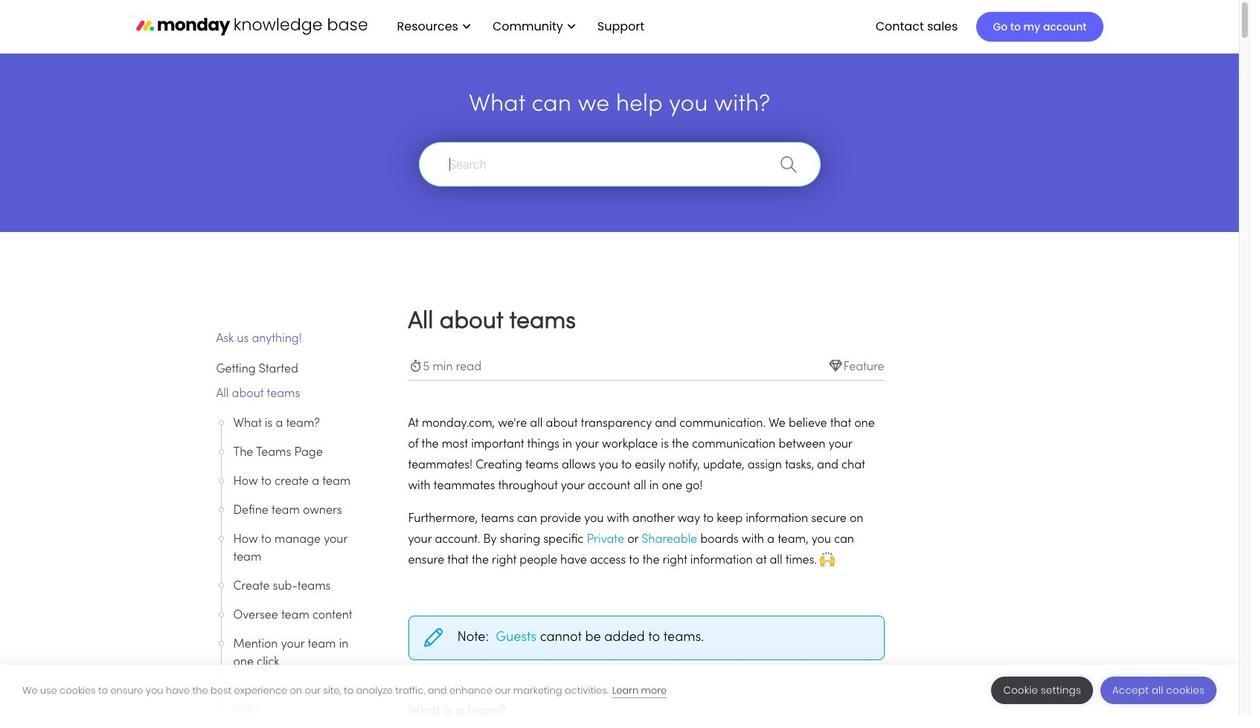 Task type: locate. For each thing, give the bounding box(es) containing it.
main content
[[0, 45, 1239, 717]]

None search field
[[411, 142, 828, 187]]

dialog
[[0, 665, 1239, 717]]

list
[[382, 0, 656, 54]]

Search search field
[[419, 142, 820, 187]]



Task type: vqa. For each thing, say whether or not it's contained in the screenshot.
"Community"
no



Task type: describe. For each thing, give the bounding box(es) containing it.
main element
[[382, 0, 1103, 54]]

monday.com logo image
[[136, 11, 367, 42]]



